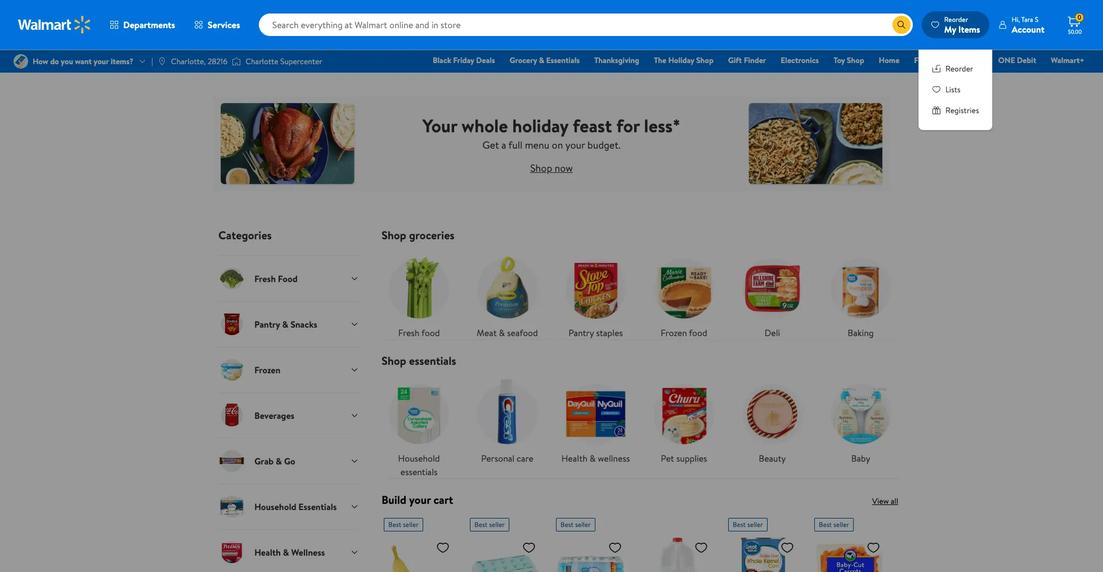 Task type: locate. For each thing, give the bounding box(es) containing it.
1 horizontal spatial your
[[566, 138, 585, 152]]

best seller up the great value large white eggs, 18 count image
[[475, 520, 505, 529]]

0 vertical spatial &
[[539, 55, 545, 66]]

meat
[[477, 327, 497, 339]]

shop left now
[[531, 161, 553, 175]]

4 best seller from the left
[[733, 520, 764, 529]]

1 best from the left
[[389, 520, 402, 529]]

product group
[[384, 514, 454, 572], [470, 514, 541, 572], [556, 514, 627, 572], [729, 514, 799, 572], [815, 514, 885, 572]]

supplies
[[677, 452, 708, 465]]

1 list from the top
[[375, 242, 906, 340]]

1 vertical spatial reorder
[[946, 63, 974, 74]]

best up 'great value purified drinking water, 16.9 fl oz bottles, 40 count' image
[[561, 520, 574, 529]]

essentials down the household
[[401, 466, 438, 478]]

pantry staples link
[[559, 251, 634, 340]]

1 vertical spatial your
[[409, 492, 431, 507]]

seller up the great value large white eggs, 18 count image
[[489, 520, 505, 529]]

1 vertical spatial list
[[375, 368, 906, 479]]

list containing household essentials
[[375, 368, 906, 479]]

seafood
[[507, 327, 538, 339]]

list containing fresh food
[[375, 242, 906, 340]]

shop groceries
[[382, 228, 455, 243]]

shop
[[697, 55, 714, 66], [847, 55, 865, 66], [531, 161, 553, 175], [382, 228, 407, 243], [382, 353, 407, 368]]

registry
[[956, 55, 984, 66]]

best seller up great value golden sweet whole kernel corn, canned corn, 15 oz can "image"
[[733, 520, 764, 529]]

5 best seller from the left
[[819, 520, 850, 529]]

add to favorites list, great value purified drinking water, 16.9 fl oz bottles, 40 count image
[[609, 541, 622, 555]]

2 best from the left
[[475, 520, 488, 529]]

deals
[[476, 55, 495, 66]]

services button
[[185, 11, 250, 38]]

food right frozen
[[690, 327, 708, 339]]

black friday deals link
[[428, 54, 500, 66]]

search icon image
[[898, 20, 907, 29]]

best up great value golden sweet whole kernel corn, canned corn, 15 oz can "image"
[[733, 520, 746, 529]]

shop left groceries
[[382, 228, 407, 243]]

0 vertical spatial list
[[375, 242, 906, 340]]

categories
[[219, 228, 272, 243]]

food
[[422, 327, 440, 339], [690, 327, 708, 339]]

0 horizontal spatial your
[[409, 492, 431, 507]]

best seller for 3rd product group
[[561, 520, 591, 529]]

best down build
[[389, 520, 402, 529]]

& right grocery
[[539, 55, 545, 66]]

1 product group from the left
[[384, 514, 454, 572]]

best seller down build
[[389, 520, 419, 529]]

2 list from the top
[[375, 368, 906, 479]]

thanksgiving
[[595, 55, 640, 66]]

$0.00
[[1069, 28, 1083, 35]]

food inside "link"
[[422, 327, 440, 339]]

grocery & essentials link
[[505, 54, 585, 66]]

reorder inside reorder my items
[[945, 14, 969, 24]]

3 best seller from the left
[[561, 520, 591, 529]]

electronics link
[[776, 54, 825, 66]]

toy shop
[[834, 55, 865, 66]]

0 vertical spatial essentials
[[409, 353, 456, 368]]

3 product group from the left
[[556, 514, 627, 572]]

best seller up 'great value purified drinking water, 16.9 fl oz bottles, 40 count' image
[[561, 520, 591, 529]]

your right on
[[566, 138, 585, 152]]

fresh baby-cut carrots, 1lb bag image
[[815, 536, 885, 572]]

4 best from the left
[[733, 520, 746, 529]]

Walmart Site-Wide search field
[[259, 14, 913, 36]]

account
[[1012, 23, 1045, 35]]

toy
[[834, 55, 846, 66]]

great value golden sweet whole kernel corn, canned corn, 15 oz can image
[[729, 536, 799, 572]]

best up the great value large white eggs, 18 count image
[[475, 520, 488, 529]]

0
[[1078, 13, 1082, 22]]

budget.
[[588, 138, 621, 152]]

one
[[999, 55, 1016, 66]]

health
[[562, 452, 588, 465]]

wellness
[[598, 452, 630, 465]]

1 seller from the left
[[403, 520, 419, 529]]

your left cart at the bottom left
[[409, 492, 431, 507]]

0 vertical spatial your
[[566, 138, 585, 152]]

best for second product group
[[475, 520, 488, 529]]

2 horizontal spatial &
[[590, 452, 596, 465]]

hi,
[[1012, 14, 1021, 24]]

shop for groceries
[[382, 228, 407, 243]]

shop down the fresh
[[382, 353, 407, 368]]

1 vertical spatial essentials
[[401, 466, 438, 478]]

5 seller from the left
[[834, 520, 850, 529]]

groceries
[[409, 228, 455, 243]]

build your cart
[[382, 492, 453, 507]]

fashion
[[915, 55, 941, 66]]

add to favorites list, great value golden sweet whole kernel corn, canned corn, 15 oz can image
[[781, 541, 795, 555]]

2 product group from the left
[[470, 514, 541, 572]]

essentials
[[547, 55, 580, 66]]

seller up 'great value purified drinking water, 16.9 fl oz bottles, 40 count' image
[[576, 520, 591, 529]]

black friday deals
[[433, 55, 495, 66]]

reorder up registry at the right top
[[945, 14, 969, 24]]

s
[[1036, 14, 1039, 24]]

the holiday shop link
[[649, 54, 719, 66]]

food for frozen food
[[690, 327, 708, 339]]

best for 4th product group
[[733, 520, 746, 529]]

health & wellness
[[562, 452, 630, 465]]

2 seller from the left
[[489, 520, 505, 529]]

registry link
[[950, 54, 989, 66]]

& right health
[[590, 452, 596, 465]]

whole
[[462, 113, 508, 138]]

essentials down fresh food
[[409, 353, 456, 368]]

4 seller from the left
[[748, 520, 764, 529]]

reorder inside 'link'
[[946, 63, 974, 74]]

& right meat
[[499, 327, 505, 339]]

get
[[483, 138, 499, 152]]

best up the fresh baby-cut carrots, 1lb bag image
[[819, 520, 832, 529]]

best seller up the fresh baby-cut carrots, 1lb bag image
[[819, 520, 850, 529]]

essentials for shop essentials
[[409, 353, 456, 368]]

1 food from the left
[[422, 327, 440, 339]]

list for shop groceries
[[375, 242, 906, 340]]

0 horizontal spatial food
[[422, 327, 440, 339]]

add to favorites list, great value whole vitamin d milk, gallon, 128 fl oz image
[[695, 541, 708, 555]]

essentials
[[409, 353, 456, 368], [401, 466, 438, 478]]

your inside "your whole holiday feast for less* get a full menu on your budget."
[[566, 138, 585, 152]]

1 best seller from the left
[[389, 520, 419, 529]]

meat & seafood link
[[470, 251, 545, 340]]

& for essentials
[[539, 55, 545, 66]]

1 horizontal spatial &
[[539, 55, 545, 66]]

full
[[509, 138, 523, 152]]

seller up great value golden sweet whole kernel corn, canned corn, 15 oz can "image"
[[748, 520, 764, 529]]

2 food from the left
[[690, 327, 708, 339]]

2 best seller from the left
[[475, 520, 505, 529]]

baking
[[848, 327, 874, 339]]

reorder up lists link
[[946, 63, 974, 74]]

1 vertical spatial &
[[499, 327, 505, 339]]

frozen food link
[[647, 251, 722, 340]]

essentials inside household essentials
[[401, 466, 438, 478]]

items
[[959, 23, 981, 35]]

best for 3rd product group
[[561, 520, 574, 529]]

1 horizontal spatial food
[[690, 327, 708, 339]]

best seller
[[389, 520, 419, 529], [475, 520, 505, 529], [561, 520, 591, 529], [733, 520, 764, 529], [819, 520, 850, 529]]

grocery & essentials
[[510, 55, 580, 66]]

home
[[879, 55, 900, 66]]

services
[[208, 19, 240, 31]]

3 seller from the left
[[576, 520, 591, 529]]

view
[[873, 496, 889, 507]]

seller
[[403, 520, 419, 529], [489, 520, 505, 529], [576, 520, 591, 529], [748, 520, 764, 529], [834, 520, 850, 529]]

build
[[382, 492, 407, 507]]

seller for 'great value purified drinking water, 16.9 fl oz bottles, 40 count' image
[[576, 520, 591, 529]]

best
[[389, 520, 402, 529], [475, 520, 488, 529], [561, 520, 574, 529], [733, 520, 746, 529], [819, 520, 832, 529]]

departments button
[[100, 11, 185, 38]]

5 best from the left
[[819, 520, 832, 529]]

list
[[375, 242, 906, 340], [375, 368, 906, 479]]

seller up the fresh baby-cut carrots, 1lb bag image
[[834, 520, 850, 529]]

&
[[539, 55, 545, 66], [499, 327, 505, 339], [590, 452, 596, 465]]

tara
[[1022, 14, 1034, 24]]

2 vertical spatial &
[[590, 452, 596, 465]]

your
[[423, 113, 458, 138]]

food right the fresh
[[422, 327, 440, 339]]

great value large white eggs, 18 count image
[[470, 536, 541, 572]]

pet
[[661, 452, 675, 465]]

0 vertical spatial reorder
[[945, 14, 969, 24]]

0 horizontal spatial &
[[499, 327, 505, 339]]

personal
[[482, 452, 515, 465]]

finder
[[744, 55, 767, 66]]

shop now
[[531, 161, 573, 175]]

seller for great value golden sweet whole kernel corn, canned corn, 15 oz can "image"
[[748, 520, 764, 529]]

reorder link
[[933, 63, 980, 75]]

seller down build your cart
[[403, 520, 419, 529]]

fresh
[[398, 327, 420, 339]]

3 best from the left
[[561, 520, 574, 529]]



Task type: vqa. For each thing, say whether or not it's contained in the screenshot.
second Product group from right
yes



Task type: describe. For each thing, give the bounding box(es) containing it.
meat & seafood
[[477, 327, 538, 339]]

fresh banana fruit, each image
[[384, 536, 454, 572]]

cart
[[434, 492, 453, 507]]

gift
[[729, 55, 742, 66]]

beauty link
[[735, 377, 810, 465]]

food for fresh food
[[422, 327, 440, 339]]

reorder my items
[[945, 14, 981, 35]]

menu
[[525, 138, 550, 152]]

reorder for reorder my items
[[945, 14, 969, 24]]

add to favorites list, fresh baby-cut carrots, 1lb bag image
[[867, 541, 881, 555]]

reorder for reorder
[[946, 63, 974, 74]]

personal care link
[[470, 377, 545, 465]]

great value purified drinking water, 16.9 fl oz bottles, 40 count image
[[556, 536, 627, 572]]

4 product group from the left
[[729, 514, 799, 572]]

a
[[502, 138, 507, 152]]

add to favorites list, fresh banana fruit, each image
[[436, 541, 450, 555]]

Search search field
[[259, 14, 913, 36]]

the
[[654, 55, 667, 66]]

household
[[398, 452, 440, 465]]

5 product group from the left
[[815, 514, 885, 572]]

shop right holiday
[[697, 55, 714, 66]]

walmart image
[[18, 16, 91, 34]]

feast
[[573, 113, 612, 138]]

my
[[945, 23, 957, 35]]

on
[[552, 138, 563, 152]]

pantry
[[569, 327, 594, 339]]

shop for essentials
[[382, 353, 407, 368]]

toy shop link
[[829, 54, 870, 66]]

view all link
[[873, 496, 899, 507]]

holiday
[[513, 113, 569, 138]]

household essentials link
[[382, 377, 457, 479]]

best for first product group from the left
[[389, 520, 402, 529]]

home link
[[874, 54, 905, 66]]

staples
[[597, 327, 623, 339]]

best seller for second product group
[[475, 520, 505, 529]]

frozen
[[661, 327, 687, 339]]

holiday
[[669, 55, 695, 66]]

shop now link
[[531, 161, 573, 175]]

add to favorites list, great value large white eggs, 18 count image
[[523, 541, 536, 555]]

best seller for first product group from the left
[[389, 520, 419, 529]]

baby link
[[824, 377, 899, 465]]

view all
[[873, 496, 899, 507]]

departments
[[123, 19, 175, 31]]

seller for the fresh baby-cut carrots, 1lb bag image
[[834, 520, 850, 529]]

great value whole vitamin d milk, gallon, 128 fl oz image
[[643, 536, 713, 572]]

less*
[[644, 113, 681, 138]]

shop for now
[[531, 161, 553, 175]]

best seller for 4th product group
[[733, 520, 764, 529]]

pet supplies
[[661, 452, 708, 465]]

your whole holiday feast for less. get a full menu on your budget. shop now. image
[[214, 95, 890, 192]]

care
[[517, 452, 534, 465]]

fresh food link
[[382, 251, 457, 340]]

gift finder
[[729, 55, 767, 66]]

friday
[[454, 55, 475, 66]]

essentials for household essentials
[[401, 466, 438, 478]]

deli
[[765, 327, 781, 339]]

household essentials
[[398, 452, 440, 478]]

thanksgiving link
[[590, 54, 645, 66]]

baby
[[852, 452, 871, 465]]

walmart+ link
[[1047, 54, 1090, 66]]

personal care
[[482, 452, 534, 465]]

beauty
[[759, 452, 787, 465]]

fashion link
[[910, 54, 946, 66]]

list for shop essentials
[[375, 368, 906, 479]]

seller for the great value large white eggs, 18 count image
[[489, 520, 505, 529]]

health & wellness link
[[559, 377, 634, 465]]

& for wellness
[[590, 452, 596, 465]]

baking link
[[824, 251, 899, 340]]

the holiday shop
[[654, 55, 714, 66]]

gift finder link
[[724, 54, 772, 66]]

walmart+
[[1052, 55, 1085, 66]]

registries link
[[933, 105, 980, 117]]

shop right toy
[[847, 55, 865, 66]]

one debit
[[999, 55, 1037, 66]]

shop essentials
[[382, 353, 456, 368]]

electronics
[[781, 55, 820, 66]]

fresh food
[[398, 327, 440, 339]]

seller for fresh banana fruit, each image at left
[[403, 520, 419, 529]]

one debit link
[[994, 54, 1042, 66]]

best seller for first product group from right
[[819, 520, 850, 529]]

pet supplies link
[[647, 377, 722, 465]]

& for seafood
[[499, 327, 505, 339]]

grocery
[[510, 55, 537, 66]]

black
[[433, 55, 452, 66]]

best for first product group from right
[[819, 520, 832, 529]]

debit
[[1018, 55, 1037, 66]]

for
[[617, 113, 640, 138]]

now
[[555, 161, 573, 175]]

deli link
[[735, 251, 810, 340]]

frozen food
[[661, 327, 708, 339]]

0 $0.00
[[1069, 13, 1083, 35]]

registries
[[946, 105, 980, 116]]



